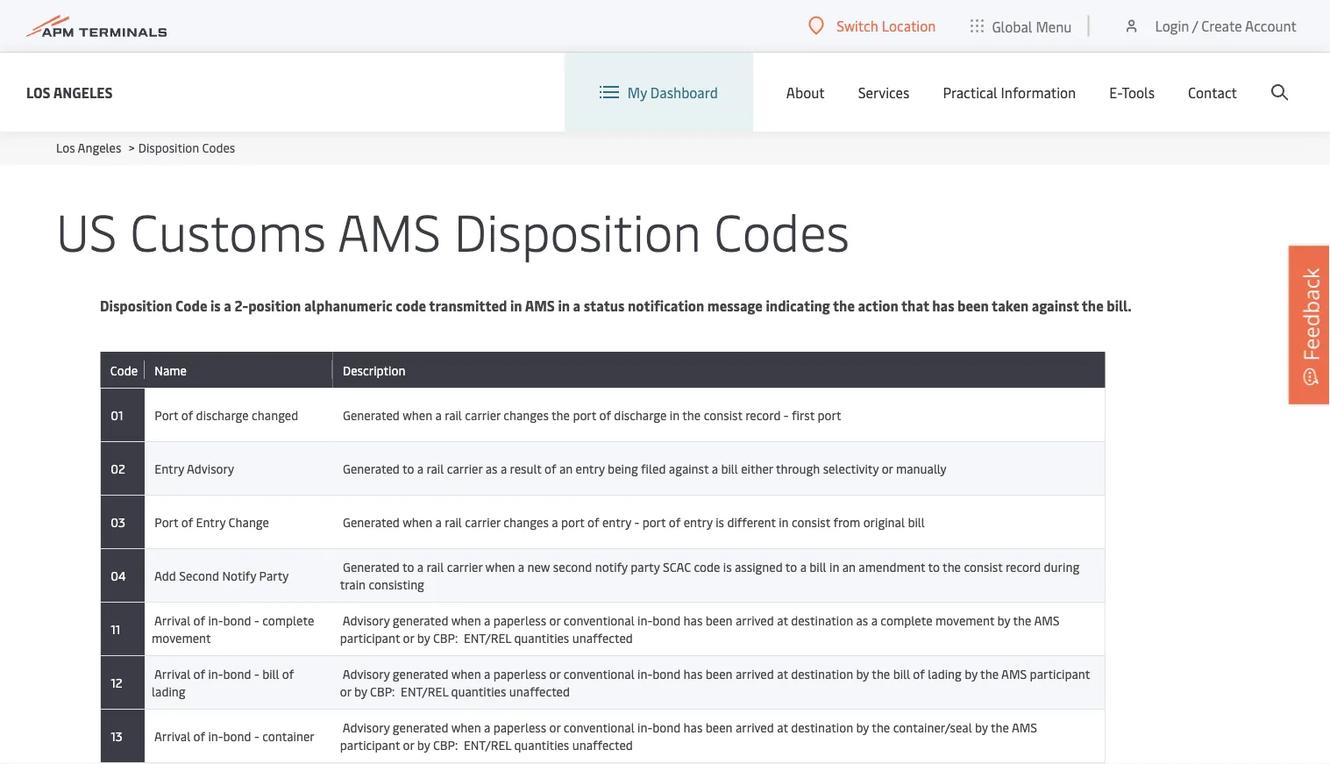 Task type: vqa. For each thing, say whether or not it's contained in the screenshot.
teams
no



Task type: describe. For each thing, give the bounding box(es) containing it.
location
[[882, 16, 936, 35]]

of down arrival of in‑bond ‑ complete movement
[[194, 665, 205, 682]]

in inside generated to a rail carrier when a new second notify party scac code is assigned to a bill in an amendment to the consist record during train consisting
[[830, 558, 840, 575]]

name
[[152, 361, 187, 378]]

‑ for advisory generated when a paperless or conventional in‑bond has been arrived at destination by the container/seal by the ams participant or by cbp:  ent/rel quantities unaffected
[[254, 728, 259, 744]]

0 vertical spatial an
[[560, 460, 573, 477]]

my
[[628, 83, 647, 102]]

0 horizontal spatial record
[[746, 407, 781, 423]]

change
[[229, 514, 269, 530]]

amendment
[[859, 558, 926, 575]]

rail for generated to a rail carrier as a result of an entry being filed against a bill either through selectivity or manually
[[427, 460, 444, 477]]

switch
[[837, 16, 879, 35]]

1 vertical spatial against
[[669, 460, 709, 477]]

of up notify
[[588, 514, 600, 530]]

bill inside arrival of in‑bond ‑ bill of lading
[[262, 665, 279, 682]]

0 horizontal spatial entry
[[155, 460, 184, 477]]

quantities inside advisory generated when a paperless or conventional in‑bond has been arrived at destination by the container/seal by the ams participant or by cbp:  ent/rel quantities unaffected
[[514, 737, 570, 753]]

1 discharge from the left
[[196, 407, 249, 423]]

unaffected inside the advisory generated when a paperless or conventional in‑bond has been arrived at destination as a complete movement by the ams participant or by cbp:  ent/rel quantities unaffected
[[573, 629, 633, 646]]

in right transmitted
[[511, 296, 523, 315]]

complete inside arrival of in‑bond ‑ complete movement
[[262, 612, 314, 629]]

new
[[528, 558, 550, 575]]

destination for container/seal
[[791, 719, 854, 736]]

status
[[584, 296, 625, 315]]

login / create account link
[[1123, 0, 1298, 52]]

bill inside advisory generated when a paperless or conventional in‑bond has been arrived at destination by the bill of lading by the ams participant or by cbp:  ent/rel quantities unaffected
[[894, 665, 911, 682]]

‑ for advisory generated when a paperless or conventional in‑bond has been arrived at destination as a complete movement by the ams participant or by cbp:  ent/rel quantities unaffected
[[254, 612, 259, 629]]

feedback
[[1297, 268, 1326, 361]]

ent/rel inside advisory generated when a paperless or conventional in‑bond has been arrived at destination by the container/seal by the ams participant or by cbp:  ent/rel quantities unaffected
[[464, 737, 511, 753]]

1 vertical spatial is
[[716, 514, 725, 530]]

advisory for arrival of in‑bond ‑ bill of lading
[[343, 665, 390, 682]]

/
[[1193, 16, 1199, 35]]

taken
[[992, 296, 1029, 315]]

services
[[859, 83, 910, 102]]

disposition for ams
[[454, 195, 701, 264]]

my dashboard
[[628, 83, 718, 102]]

0 horizontal spatial consist
[[704, 407, 743, 423]]

description
[[340, 361, 406, 378]]

codes for us customs ams disposition codes
[[714, 195, 850, 264]]

us
[[56, 195, 117, 264]]

port of discharge changed
[[152, 407, 298, 423]]

changes for a
[[504, 514, 549, 530]]

when inside generated to a rail carrier when a new second notify party scac code is assigned to a bill in an amendment to the consist record during train consisting
[[486, 558, 515, 575]]

unaffected inside advisory generated when a paperless or conventional in‑bond has been arrived at destination by the container/seal by the ams participant or by cbp:  ent/rel quantities unaffected
[[573, 737, 633, 753]]

advisory generated when a paperless or conventional in‑bond has been arrived at destination by the bill of lading by the ams participant or by cbp:  ent/rel quantities unaffected
[[340, 665, 1091, 700]]

changed
[[252, 407, 298, 423]]

my dashboard button
[[600, 53, 718, 132]]

paperless for unaffected
[[494, 612, 547, 629]]

container
[[262, 728, 315, 744]]

has for complete
[[684, 612, 703, 629]]

being
[[608, 460, 638, 477]]

0 vertical spatial los angeles link
[[26, 81, 113, 103]]

generated for or
[[393, 665, 449, 682]]

consisting
[[369, 576, 425, 593]]

in‑bond inside arrival of in‑bond ‑ bill of lading
[[208, 665, 251, 682]]

about
[[787, 83, 825, 102]]

alphanumeric
[[304, 296, 393, 315]]

2 discharge from the left
[[614, 407, 667, 423]]

0 vertical spatial code
[[176, 296, 207, 315]]

global
[[993, 16, 1033, 35]]

generated to a rail carrier as a result of an entry being filed against a bill either through selectivity or manually
[[340, 460, 947, 477]]

‑ left first
[[784, 407, 789, 423]]

login / create account
[[1156, 16, 1298, 35]]

party
[[631, 558, 660, 575]]

been for bill
[[706, 665, 733, 682]]

of up container
[[282, 665, 294, 682]]

angeles for los angeles
[[53, 82, 113, 101]]

advisory generated when a paperless or conventional in‑bond has been arrived at destination as a complete movement by the ams participant or by cbp:  ent/rel quantities unaffected
[[340, 612, 1060, 646]]

bill right original
[[908, 514, 925, 530]]

of up being
[[600, 407, 611, 423]]

add
[[154, 567, 176, 584]]

port right first
[[818, 407, 842, 423]]

advisory for arrival of in‑bond ‑ complete movement
[[343, 612, 390, 629]]

bill inside generated to a rail carrier when a new second notify party scac code is assigned to a bill in an amendment to the consist record during train consisting
[[810, 558, 827, 575]]

of inside advisory generated when a paperless or conventional in‑bond has been arrived at destination by the bill of lading by the ams participant or by cbp:  ent/rel quantities unaffected
[[914, 665, 925, 682]]

participant inside advisory generated when a paperless or conventional in‑bond has been arrived at destination by the container/seal by the ams participant or by cbp:  ent/rel quantities unaffected
[[340, 737, 400, 753]]

practical
[[943, 83, 998, 102]]

angeles for los angeles > disposition codes
[[78, 139, 121, 156]]

global menu
[[993, 16, 1072, 35]]

arrival of in‑bond ‑ container
[[152, 728, 315, 744]]

about button
[[787, 53, 825, 132]]

manually
[[897, 460, 947, 477]]

complete inside the advisory generated when a paperless or conventional in‑bond has been arrived at destination as a complete movement by the ams participant or by cbp:  ent/rel quantities unaffected
[[881, 612, 933, 629]]

e-
[[1110, 83, 1122, 102]]

04
[[108, 567, 126, 584]]

disposition for >
[[138, 139, 199, 156]]

consist inside generated to a rail carrier when a new second notify party scac code is assigned to a bill in an amendment to the consist record during train consisting
[[965, 558, 1003, 575]]

practical information button
[[943, 53, 1077, 132]]

menu
[[1036, 16, 1072, 35]]

original
[[864, 514, 905, 530]]

ams inside advisory generated when a paperless or conventional in‑bond has been arrived at destination by the bill of lading by the ams participant or by cbp:  ent/rel quantities unaffected
[[1002, 665, 1028, 682]]

port up second at the bottom left
[[561, 514, 585, 530]]

los angeles
[[26, 82, 113, 101]]

practical information
[[943, 83, 1077, 102]]

conventional for unaffected
[[564, 612, 635, 629]]

through
[[776, 460, 821, 477]]

>
[[129, 139, 135, 156]]

in‑bond inside advisory generated when a paperless or conventional in‑bond has been arrived at destination by the bill of lading by the ams participant or by cbp:  ent/rel quantities unaffected
[[638, 665, 681, 682]]

bill left either
[[722, 460, 738, 477]]

advisory generated when a paperless or conventional in‑bond has been arrived at destination by the container/seal by the ams participant or by cbp:  ent/rel quantities unaffected
[[340, 719, 1038, 753]]

disposition code is a 2‑position alphanumeric code transmitted in ams in a status notification message indicating the action that has been taken against the bill.
[[100, 296, 1132, 315]]

is inside generated to a rail carrier when a new second notify party scac code is assigned to a bill in an amendment to the consist record during train consisting
[[724, 558, 732, 575]]

generated for ent/rel
[[393, 719, 449, 736]]

02
[[108, 460, 125, 477]]

13
[[108, 728, 123, 744]]

switch location
[[837, 16, 936, 35]]

account
[[1246, 16, 1298, 35]]

1 vertical spatial entry
[[196, 514, 226, 530]]

during
[[1045, 558, 1080, 575]]

03
[[108, 514, 125, 530]]

0 vertical spatial code
[[396, 296, 426, 315]]

bill.
[[1107, 296, 1132, 315]]

has for container/seal
[[684, 719, 703, 736]]

entry advisory
[[152, 460, 234, 477]]

arrival for arrival of in‑bond ‑ complete movement
[[154, 612, 191, 629]]

second
[[553, 558, 592, 575]]

at for bill
[[777, 665, 789, 682]]

login
[[1156, 16, 1190, 35]]

conventional for quantities
[[564, 665, 635, 682]]

tools
[[1122, 83, 1155, 102]]

been for container/seal
[[706, 719, 733, 736]]

e-tools button
[[1110, 53, 1155, 132]]

advisory for arrival of in‑bond ‑ container
[[343, 719, 390, 736]]

1 horizontal spatial against
[[1032, 296, 1080, 315]]

of up 'scac'
[[669, 514, 681, 530]]

services button
[[859, 53, 910, 132]]

customs
[[130, 195, 326, 264]]

1 vertical spatial los angeles link
[[56, 139, 121, 156]]

either
[[741, 460, 774, 477]]

entry up notify
[[603, 514, 632, 530]]

0 vertical spatial is
[[211, 296, 221, 315]]

movement inside arrival of in‑bond ‑ complete movement
[[152, 629, 211, 646]]

carrier for discharge
[[465, 407, 501, 423]]

code inside generated to a rail carrier when a new second notify party scac code is assigned to a bill in an amendment to the consist record during train consisting
[[694, 558, 721, 575]]

second
[[179, 567, 219, 584]]

in‑bond down arrival of in‑bond ‑ bill of lading
[[208, 728, 251, 744]]

arrived for container/seal
[[736, 719, 774, 736]]

ent/rel inside advisory generated when a paperless or conventional in‑bond has been arrived at destination by the bill of lading by the ams participant or by cbp:  ent/rel quantities unaffected
[[401, 683, 448, 700]]



Task type: locate. For each thing, give the bounding box(es) containing it.
code up name
[[176, 296, 207, 315]]

‑ inside arrival of in‑bond ‑ complete movement
[[254, 612, 259, 629]]

1 vertical spatial arrival
[[154, 665, 191, 682]]

rail for generated to a rail carrier when a new second notify party scac code is assigned to a bill in an amendment to the consist record during train consisting
[[427, 558, 444, 575]]

at inside the advisory generated when a paperless or conventional in‑bond has been arrived at destination as a complete movement by the ams participant or by cbp:  ent/rel quantities unaffected
[[777, 612, 789, 629]]

ams
[[338, 195, 441, 264], [525, 296, 555, 315], [1035, 612, 1060, 629], [1002, 665, 1028, 682], [1012, 719, 1038, 736]]

3 arrived from the top
[[736, 719, 774, 736]]

has inside advisory generated when a paperless or conventional in‑bond has been arrived at destination by the bill of lading by the ams participant or by cbp:  ent/rel quantities unaffected
[[684, 665, 703, 682]]

generated inside advisory generated when a paperless or conventional in‑bond has been arrived at destination by the container/seal by the ams participant or by cbp:  ent/rel quantities unaffected
[[393, 719, 449, 736]]

is left '2‑position'
[[211, 296, 221, 315]]

an left the amendment
[[843, 558, 856, 575]]

los angeles link
[[26, 81, 113, 103], [56, 139, 121, 156]]

port up party at the left bottom of the page
[[643, 514, 666, 530]]

0 horizontal spatial code
[[107, 361, 138, 378]]

0 vertical spatial generated
[[393, 612, 449, 629]]

in‑bond inside arrival of in‑bond ‑ complete movement
[[208, 612, 251, 629]]

e-tools
[[1110, 83, 1155, 102]]

lading inside advisory generated when a paperless or conventional in‑bond has been arrived at destination by the bill of lading by the ams participant or by cbp:  ent/rel quantities unaffected
[[928, 665, 962, 682]]

0 vertical spatial angeles
[[53, 82, 113, 101]]

the inside the advisory generated when a paperless or conventional in‑bond has been arrived at destination as a complete movement by the ams participant or by cbp:  ent/rel quantities unaffected
[[1014, 612, 1032, 629]]

0 vertical spatial port
[[155, 407, 178, 423]]

in‑bond
[[208, 612, 251, 629], [638, 612, 681, 629], [208, 665, 251, 682], [638, 665, 681, 682], [638, 719, 681, 736], [208, 728, 251, 744]]

movement
[[936, 612, 995, 629], [152, 629, 211, 646]]

1 vertical spatial participant
[[1031, 665, 1091, 682]]

angeles left >
[[78, 139, 121, 156]]

notify
[[222, 567, 256, 584]]

2 vertical spatial at
[[777, 719, 789, 736]]

discharge left changed
[[196, 407, 249, 423]]

generated for generated when a rail carrier changes a port of entry ‑ port of entry is different in consist from original bill
[[343, 514, 400, 530]]

arrival inside arrival of in‑bond ‑ complete movement
[[154, 612, 191, 629]]

codes up customs
[[202, 139, 235, 156]]

port right 03 in the bottom left of the page
[[155, 514, 178, 530]]

different
[[728, 514, 776, 530]]

from
[[834, 514, 861, 530]]

3 paperless from the top
[[494, 719, 547, 736]]

1 horizontal spatial consist
[[792, 514, 831, 530]]

arrival down the "add"
[[154, 612, 191, 629]]

‑ up party at the left bottom of the page
[[635, 514, 640, 530]]

been down the advisory generated when a paperless or conventional in‑bond has been arrived at destination as a complete movement by the ams participant or by cbp:  ent/rel quantities unaffected
[[706, 665, 733, 682]]

rail for generated when a rail carrier changes the port of discharge in the consist record ‑ first port
[[445, 407, 462, 423]]

2 generated from the top
[[343, 460, 400, 477]]

0 vertical spatial lading
[[928, 665, 962, 682]]

against
[[1032, 296, 1080, 315], [669, 460, 709, 477]]

unaffected inside advisory generated when a paperless or conventional in‑bond has been arrived at destination by the bill of lading by the ams participant or by cbp:  ent/rel quantities unaffected
[[510, 683, 570, 700]]

2 vertical spatial ent/rel
[[464, 737, 511, 753]]

arrival right 13
[[154, 728, 191, 744]]

0 vertical spatial movement
[[936, 612, 995, 629]]

carrier
[[465, 407, 501, 423], [447, 460, 483, 477], [465, 514, 501, 530], [447, 558, 483, 575]]

2 at from the top
[[777, 665, 789, 682]]

1 horizontal spatial an
[[843, 558, 856, 575]]

code right 'scac'
[[694, 558, 721, 575]]

2 arrival from the top
[[154, 665, 191, 682]]

in‑bond down add second notify party
[[208, 612, 251, 629]]

notification
[[628, 296, 705, 315]]

consist
[[704, 407, 743, 423], [792, 514, 831, 530], [965, 558, 1003, 575]]

carrier for entry
[[465, 514, 501, 530]]

participant inside the advisory generated when a paperless or conventional in‑bond has been arrived at destination as a complete movement by the ams participant or by cbp:  ent/rel quantities unaffected
[[340, 629, 400, 646]]

when inside the advisory generated when a paperless or conventional in‑bond has been arrived at destination as a complete movement by the ams participant or by cbp:  ent/rel quantities unaffected
[[452, 612, 481, 629]]

0 horizontal spatial code
[[396, 296, 426, 315]]

3 at from the top
[[777, 719, 789, 736]]

los for los angeles
[[26, 82, 51, 101]]

notify
[[595, 558, 628, 575]]

complete down party
[[262, 612, 314, 629]]

add second notify party
[[152, 567, 289, 584]]

arrival of in‑bond ‑ complete movement
[[152, 612, 314, 646]]

discharge
[[196, 407, 249, 423], [614, 407, 667, 423]]

switch location button
[[809, 16, 936, 35]]

2 vertical spatial unaffected
[[573, 737, 633, 753]]

1 vertical spatial paperless
[[494, 665, 547, 682]]

entry right 02
[[155, 460, 184, 477]]

1 vertical spatial codes
[[714, 195, 850, 264]]

arrival for arrival of in‑bond ‑ bill of lading
[[154, 665, 191, 682]]

4 generated from the top
[[343, 558, 400, 575]]

complete
[[262, 612, 314, 629], [881, 612, 933, 629]]

0 vertical spatial against
[[1032, 296, 1080, 315]]

port up generated to a rail carrier as a result of an entry being filed against a bill either through selectivity or manually
[[573, 407, 597, 423]]

1 vertical spatial at
[[777, 665, 789, 682]]

indicating
[[766, 296, 831, 315]]

01
[[108, 407, 123, 423]]

0 horizontal spatial against
[[669, 460, 709, 477]]

2 vertical spatial paperless
[[494, 719, 547, 736]]

the inside generated to a rail carrier when a new second notify party scac code is assigned to a bill in an amendment to the consist record during train consisting
[[943, 558, 962, 575]]

1 paperless from the top
[[494, 612, 547, 629]]

ams inside advisory generated when a paperless or conventional in‑bond has been arrived at destination by the container/seal by the ams participant or by cbp:  ent/rel quantities unaffected
[[1012, 719, 1038, 736]]

been inside the advisory generated when a paperless or conventional in‑bond has been arrived at destination as a complete movement by the ams participant or by cbp:  ent/rel quantities unaffected
[[706, 612, 733, 629]]

2 changes from the top
[[504, 514, 549, 530]]

assigned
[[735, 558, 783, 575]]

action
[[858, 296, 899, 315]]

0 vertical spatial destination
[[791, 612, 854, 629]]

port
[[155, 407, 178, 423], [155, 514, 178, 530]]

movement inside the advisory generated when a paperless or conventional in‑bond has been arrived at destination as a complete movement by the ams participant or by cbp:  ent/rel quantities unaffected
[[936, 612, 995, 629]]

train
[[340, 576, 366, 593]]

0 horizontal spatial as
[[486, 460, 498, 477]]

1 vertical spatial as
[[857, 612, 869, 629]]

in‑bond down party at the left bottom of the page
[[638, 612, 681, 629]]

advisory
[[187, 460, 234, 477], [343, 612, 390, 629], [343, 665, 390, 682], [343, 719, 390, 736]]

1 vertical spatial conventional
[[564, 665, 635, 682]]

in‑bond inside the advisory generated when a paperless or conventional in‑bond has been arrived at destination as a complete movement by the ams participant or by cbp:  ent/rel quantities unaffected
[[638, 612, 681, 629]]

of right result
[[545, 460, 557, 477]]

lading inside arrival of in‑bond ‑ bill of lading
[[152, 683, 186, 700]]

3 destination from the top
[[791, 719, 854, 736]]

at for container/seal
[[777, 719, 789, 736]]

2 vertical spatial generated
[[393, 719, 449, 736]]

arrived for complete
[[736, 612, 774, 629]]

at
[[777, 612, 789, 629], [777, 665, 789, 682], [777, 719, 789, 736]]

0 horizontal spatial lading
[[152, 683, 186, 700]]

code left transmitted
[[396, 296, 426, 315]]

an inside generated to a rail carrier when a new second notify party scac code is assigned to a bill in an amendment to the consist record during train consisting
[[843, 558, 856, 575]]

contact
[[1189, 83, 1238, 102]]

us customs ams disposition codes
[[56, 195, 850, 264]]

1 horizontal spatial discharge
[[614, 407, 667, 423]]

selectivity
[[824, 460, 879, 477]]

0 vertical spatial arrival
[[154, 612, 191, 629]]

0 vertical spatial unaffected
[[573, 629, 633, 646]]

in left the status
[[558, 296, 570, 315]]

1 vertical spatial los
[[56, 139, 75, 156]]

information
[[1002, 83, 1077, 102]]

arrived inside advisory generated when a paperless or conventional in‑bond has been arrived at destination by the container/seal by the ams participant or by cbp:  ent/rel quantities unaffected
[[736, 719, 774, 736]]

ams inside the advisory generated when a paperless or conventional in‑bond has been arrived at destination as a complete movement by the ams participant or by cbp:  ent/rel quantities unaffected
[[1035, 612, 1060, 629]]

transmitted
[[429, 296, 507, 315]]

a inside advisory generated when a paperless or conventional in‑bond has been arrived at destination by the bill of lading by the ams participant or by cbp:  ent/rel quantities unaffected
[[484, 665, 491, 682]]

0 horizontal spatial an
[[560, 460, 573, 477]]

1 changes from the top
[[504, 407, 549, 423]]

2 vertical spatial consist
[[965, 558, 1003, 575]]

in‑bond inside advisory generated when a paperless or conventional in‑bond has been arrived at destination by the container/seal by the ams participant or by cbp:  ent/rel quantities unaffected
[[638, 719, 681, 736]]

quantities inside the advisory generated when a paperless or conventional in‑bond has been arrived at destination as a complete movement by the ams participant or by cbp:  ent/rel quantities unaffected
[[514, 629, 570, 646]]

bill right assigned
[[810, 558, 827, 575]]

bill up the container/seal
[[894, 665, 911, 682]]

ent/rel
[[464, 629, 511, 646], [401, 683, 448, 700], [464, 737, 511, 753]]

3 conventional from the top
[[564, 719, 635, 736]]

1 horizontal spatial lading
[[928, 665, 962, 682]]

1 vertical spatial changes
[[504, 514, 549, 530]]

2 vertical spatial disposition
[[100, 296, 172, 315]]

against right filed
[[669, 460, 709, 477]]

create
[[1202, 16, 1243, 35]]

lading right 12
[[152, 683, 186, 700]]

1 generated from the top
[[343, 407, 400, 423]]

1 vertical spatial arrived
[[736, 665, 774, 682]]

an right result
[[560, 460, 573, 477]]

generated inside advisory generated when a paperless or conventional in‑bond has been arrived at destination by the bill of lading by the ams participant or by cbp:  ent/rel quantities unaffected
[[393, 665, 449, 682]]

1 vertical spatial lading
[[152, 683, 186, 700]]

to
[[403, 460, 414, 477], [403, 558, 414, 575], [786, 558, 798, 575], [929, 558, 940, 575]]

in‑bond down advisory generated when a paperless or conventional in‑bond has been arrived at destination by the bill of lading by the ams participant or by cbp:  ent/rel quantities unaffected
[[638, 719, 681, 736]]

port for port of entry change
[[155, 514, 178, 530]]

of
[[181, 407, 193, 423], [600, 407, 611, 423], [545, 460, 557, 477], [181, 514, 193, 530], [588, 514, 600, 530], [669, 514, 681, 530], [194, 612, 205, 629], [194, 665, 205, 682], [282, 665, 294, 682], [914, 665, 925, 682], [194, 728, 205, 744]]

1 vertical spatial disposition
[[454, 195, 701, 264]]

2 generated from the top
[[393, 665, 449, 682]]

destination inside the advisory generated when a paperless or conventional in‑bond has been arrived at destination as a complete movement by the ams participant or by cbp:  ent/rel quantities unaffected
[[791, 612, 854, 629]]

arrived for bill
[[736, 665, 774, 682]]

party
[[259, 567, 289, 584]]

1 vertical spatial movement
[[152, 629, 211, 646]]

a inside advisory generated when a paperless or conventional in‑bond has been arrived at destination by the container/seal by the ams participant or by cbp:  ent/rel quantities unaffected
[[484, 719, 491, 736]]

generated inside generated to a rail carrier when a new second notify party scac code is assigned to a bill in an amendment to the consist record during train consisting
[[343, 558, 400, 575]]

result
[[510, 460, 542, 477]]

arrived down assigned
[[736, 612, 774, 629]]

1 horizontal spatial record
[[1006, 558, 1042, 575]]

conventional inside advisory generated when a paperless or conventional in‑bond has been arrived at destination by the bill of lading by the ams participant or by cbp:  ent/rel quantities unaffected
[[564, 665, 635, 682]]

of up the container/seal
[[914, 665, 925, 682]]

generated when a rail carrier changes the port of discharge in the consist record ‑ first port
[[340, 407, 842, 423]]

2 arrived from the top
[[736, 665, 774, 682]]

rail
[[445, 407, 462, 423], [427, 460, 444, 477], [445, 514, 462, 530], [427, 558, 444, 575]]

when inside advisory generated when a paperless or conventional in‑bond has been arrived at destination by the bill of lading by the ams participant or by cbp:  ent/rel quantities unaffected
[[452, 665, 481, 682]]

feedback button
[[1290, 246, 1331, 404]]

3 generated from the top
[[393, 719, 449, 736]]

‑ down arrival of in‑bond ‑ complete movement
[[254, 665, 259, 682]]

0 horizontal spatial movement
[[152, 629, 211, 646]]

in
[[511, 296, 523, 315], [558, 296, 570, 315], [670, 407, 680, 423], [779, 514, 789, 530], [830, 558, 840, 575]]

of inside arrival of in‑bond ‑ complete movement
[[194, 612, 205, 629]]

carrier inside generated to a rail carrier when a new second notify party scac code is assigned to a bill in an amendment to the consist record during train consisting
[[447, 558, 483, 575]]

changes up new
[[504, 514, 549, 530]]

the
[[833, 296, 855, 315], [1082, 296, 1104, 315], [552, 407, 570, 423], [683, 407, 701, 423], [943, 558, 962, 575], [1014, 612, 1032, 629], [872, 665, 891, 682], [981, 665, 999, 682], [872, 719, 891, 736], [991, 719, 1010, 736]]

as down the amendment
[[857, 612, 869, 629]]

codes up indicating
[[714, 195, 850, 264]]

los angeles > disposition codes
[[56, 139, 235, 156]]

entry
[[576, 460, 605, 477], [603, 514, 632, 530], [684, 514, 713, 530]]

discharge up generated to a rail carrier as a result of an entry being filed against a bill either through selectivity or manually
[[614, 407, 667, 423]]

3 arrival from the top
[[154, 728, 191, 744]]

12
[[108, 674, 123, 691]]

0 vertical spatial at
[[777, 612, 789, 629]]

1 conventional from the top
[[564, 612, 635, 629]]

paperless inside the advisory generated when a paperless or conventional in‑bond has been arrived at destination as a complete movement by the ams participant or by cbp:  ent/rel quantities unaffected
[[494, 612, 547, 629]]

0 vertical spatial as
[[486, 460, 498, 477]]

arrival for arrival of in‑bond ‑ container
[[154, 728, 191, 744]]

is left different
[[716, 514, 725, 530]]

‑ down party
[[254, 612, 259, 629]]

1 vertical spatial quantities
[[451, 683, 507, 700]]

bill
[[722, 460, 738, 477], [908, 514, 925, 530], [810, 558, 827, 575], [262, 665, 279, 682], [894, 665, 911, 682]]

2‑position
[[235, 296, 301, 315]]

container/seal
[[894, 719, 973, 736]]

ent/rel inside the advisory generated when a paperless or conventional in‑bond has been arrived at destination as a complete movement by the ams participant or by cbp:  ent/rel quantities unaffected
[[464, 629, 511, 646]]

as inside the advisory generated when a paperless or conventional in‑bond has been arrived at destination as a complete movement by the ams participant or by cbp:  ent/rel quantities unaffected
[[857, 612, 869, 629]]

0 vertical spatial ent/rel
[[464, 629, 511, 646]]

rail inside generated to a rail carrier when a new second notify party scac code is assigned to a bill in an amendment to the consist record during train consisting
[[427, 558, 444, 575]]

carrier for notify
[[447, 558, 483, 575]]

bill down arrival of in‑bond ‑ complete movement
[[262, 665, 279, 682]]

port
[[573, 407, 597, 423], [818, 407, 842, 423], [561, 514, 585, 530], [643, 514, 666, 530]]

0 vertical spatial quantities
[[514, 629, 570, 646]]

2 paperless from the top
[[494, 665, 547, 682]]

0 vertical spatial changes
[[504, 407, 549, 423]]

that
[[902, 296, 930, 315]]

generated for by
[[393, 612, 449, 629]]

1 generated from the top
[[393, 612, 449, 629]]

destination for complete
[[791, 612, 854, 629]]

code up 01
[[107, 361, 138, 378]]

1 port from the top
[[155, 407, 178, 423]]

has for bill
[[684, 665, 703, 682]]

unaffected
[[573, 629, 633, 646], [510, 683, 570, 700], [573, 737, 633, 753]]

angeles up "los angeles > disposition codes" at the left top of the page
[[53, 82, 113, 101]]

first
[[792, 407, 815, 423]]

0 horizontal spatial discharge
[[196, 407, 249, 423]]

disposition up name
[[100, 296, 172, 315]]

destination inside advisory generated when a paperless or conventional in‑bond has been arrived at destination by the container/seal by the ams participant or by cbp:  ent/rel quantities unaffected
[[791, 719, 854, 736]]

conventional inside the advisory generated when a paperless or conventional in‑bond has been arrived at destination as a complete movement by the ams participant or by cbp:  ent/rel quantities unaffected
[[564, 612, 635, 629]]

entry left 'change'
[[196, 514, 226, 530]]

2 conventional from the top
[[564, 665, 635, 682]]

at inside advisory generated when a paperless or conventional in‑bond has been arrived at destination by the container/seal by the ams participant or by cbp:  ent/rel quantities unaffected
[[777, 719, 789, 736]]

is left assigned
[[724, 558, 732, 575]]

1 vertical spatial angeles
[[78, 139, 121, 156]]

3 generated from the top
[[343, 514, 400, 530]]

participant inside advisory generated when a paperless or conventional in‑bond has been arrived at destination by the bill of lading by the ams participant or by cbp:  ent/rel quantities unaffected
[[1031, 665, 1091, 682]]

1 horizontal spatial code
[[176, 296, 207, 315]]

in‑bond down arrival of in‑bond ‑ complete movement
[[208, 665, 251, 682]]

0 vertical spatial record
[[746, 407, 781, 423]]

against right taken
[[1032, 296, 1080, 315]]

at inside advisory generated when a paperless or conventional in‑bond has been arrived at destination by the bill of lading by the ams participant or by cbp:  ent/rel quantities unaffected
[[777, 665, 789, 682]]

0 vertical spatial paperless
[[494, 612, 547, 629]]

contact button
[[1189, 53, 1238, 132]]

paperless inside advisory generated when a paperless or conventional in‑bond has been arrived at destination by the container/seal by the ams participant or by cbp:  ent/rel quantities unaffected
[[494, 719, 547, 736]]

of down entry advisory
[[181, 514, 193, 530]]

generated for generated to a rail carrier as a result of an entry being filed against a bill either through selectivity or manually
[[343, 460, 400, 477]]

2 vertical spatial participant
[[340, 737, 400, 753]]

0 vertical spatial conventional
[[564, 612, 635, 629]]

dashboard
[[651, 83, 718, 102]]

of down name
[[181, 407, 193, 423]]

1 vertical spatial record
[[1006, 558, 1042, 575]]

has right that
[[933, 296, 955, 315]]

‑ inside arrival of in‑bond ‑ bill of lading
[[254, 665, 259, 682]]

at for complete
[[777, 612, 789, 629]]

code
[[396, 296, 426, 315], [694, 558, 721, 575]]

1 destination from the top
[[791, 612, 854, 629]]

0 horizontal spatial los
[[26, 82, 51, 101]]

quantities
[[514, 629, 570, 646], [451, 683, 507, 700], [514, 737, 570, 753]]

filed
[[641, 460, 666, 477]]

been inside advisory generated when a paperless or conventional in‑bond has been arrived at destination by the container/seal by the ams participant or by cbp:  ent/rel quantities unaffected
[[706, 719, 733, 736]]

1 horizontal spatial complete
[[881, 612, 933, 629]]

of down second
[[194, 612, 205, 629]]

global menu button
[[954, 0, 1090, 52]]

2 vertical spatial destination
[[791, 719, 854, 736]]

in down from in the right of the page
[[830, 558, 840, 575]]

been down generated to a rail carrier when a new second notify party scac code is assigned to a bill in an amendment to the consist record during train consisting
[[706, 612, 733, 629]]

2 horizontal spatial consist
[[965, 558, 1003, 575]]

carrier for an
[[447, 460, 483, 477]]

a
[[224, 296, 231, 315], [573, 296, 581, 315], [436, 407, 442, 423], [417, 460, 424, 477], [501, 460, 507, 477], [712, 460, 719, 477], [436, 514, 442, 530], [552, 514, 558, 530], [417, 558, 424, 575], [518, 558, 525, 575], [801, 558, 807, 575], [484, 612, 491, 629], [872, 612, 878, 629], [484, 665, 491, 682], [484, 719, 491, 736]]

0 vertical spatial disposition
[[138, 139, 199, 156]]

has
[[933, 296, 955, 315], [684, 612, 703, 629], [684, 665, 703, 682], [684, 719, 703, 736]]

has down generated to a rail carrier when a new second notify party scac code is assigned to a bill in an amendment to the consist record during train consisting
[[684, 612, 703, 629]]

destination for bill
[[791, 665, 854, 682]]

2 vertical spatial is
[[724, 558, 732, 575]]

1 vertical spatial generated
[[393, 665, 449, 682]]

paperless inside advisory generated when a paperless or conventional in‑bond has been arrived at destination by the bill of lading by the ams participant or by cbp:  ent/rel quantities unaffected
[[494, 665, 547, 682]]

generated to a rail carrier when a new second notify party scac code is assigned to a bill in an amendment to the consist record during train consisting
[[340, 558, 1080, 593]]

arrival of in‑bond ‑ bill of lading
[[152, 665, 294, 700]]

‑ for advisory generated when a paperless or conventional in‑bond has been arrived at destination by the bill of lading by the ams participant or by cbp:  ent/rel quantities unaffected
[[254, 665, 259, 682]]

been left taken
[[958, 296, 989, 315]]

0 vertical spatial consist
[[704, 407, 743, 423]]

changes up result
[[504, 407, 549, 423]]

arrived down the advisory generated when a paperless or conventional in‑bond has been arrived at destination as a complete movement by the ams participant or by cbp:  ent/rel quantities unaffected
[[736, 665, 774, 682]]

2 vertical spatial arrival
[[154, 728, 191, 744]]

generated when a rail carrier changes a port of entry ‑ port of entry is different in consist from original bill
[[340, 514, 925, 530]]

disposition up the status
[[454, 195, 701, 264]]

disposition right >
[[138, 139, 199, 156]]

0 vertical spatial los
[[26, 82, 51, 101]]

as left result
[[486, 460, 498, 477]]

in right different
[[779, 514, 789, 530]]

of down arrival of in‑bond ‑ bill of lading
[[194, 728, 205, 744]]

codes for los angeles > disposition codes
[[202, 139, 235, 156]]

2 port from the top
[[155, 514, 178, 530]]

2 vertical spatial conventional
[[564, 719, 635, 736]]

0 vertical spatial participant
[[340, 629, 400, 646]]

disposition
[[138, 139, 199, 156], [454, 195, 701, 264], [100, 296, 172, 315]]

advisory inside advisory generated when a paperless or conventional in‑bond has been arrived at destination by the bill of lading by the ams participant or by cbp:  ent/rel quantities unaffected
[[343, 665, 390, 682]]

2 complete from the left
[[881, 612, 933, 629]]

scac
[[663, 558, 691, 575]]

rail for generated when a rail carrier changes a port of entry ‑ port of entry is different in consist from original bill
[[445, 514, 462, 530]]

entry left being
[[576, 460, 605, 477]]

has inside advisory generated when a paperless or conventional in‑bond has been arrived at destination by the container/seal by the ams participant or by cbp:  ent/rel quantities unaffected
[[684, 719, 703, 736]]

quantities inside advisory generated when a paperless or conventional in‑bond has been arrived at destination by the bill of lading by the ams participant or by cbp:  ent/rel quantities unaffected
[[451, 683, 507, 700]]

advisory inside advisory generated when a paperless or conventional in‑bond has been arrived at destination by the container/seal by the ams participant or by cbp:  ent/rel quantities unaffected
[[343, 719, 390, 736]]

1 vertical spatial code
[[694, 558, 721, 575]]

generated inside the advisory generated when a paperless or conventional in‑bond has been arrived at destination as a complete movement by the ams participant or by cbp:  ent/rel quantities unaffected
[[393, 612, 449, 629]]

port down name
[[155, 407, 178, 423]]

1 vertical spatial ent/rel
[[401, 683, 448, 700]]

2 vertical spatial quantities
[[514, 737, 570, 753]]

1 horizontal spatial entry
[[196, 514, 226, 530]]

generated
[[343, 407, 400, 423], [343, 460, 400, 477], [343, 514, 400, 530], [343, 558, 400, 575]]

1 vertical spatial an
[[843, 558, 856, 575]]

codes
[[202, 139, 235, 156], [714, 195, 850, 264]]

angeles
[[53, 82, 113, 101], [78, 139, 121, 156]]

2 destination from the top
[[791, 665, 854, 682]]

11
[[108, 621, 120, 637]]

0 vertical spatial codes
[[202, 139, 235, 156]]

has inside the advisory generated when a paperless or conventional in‑bond has been arrived at destination as a complete movement by the ams participant or by cbp:  ent/rel quantities unaffected
[[684, 612, 703, 629]]

generated for generated when a rail carrier changes the port of discharge in the consist record ‑ first port
[[343, 407, 400, 423]]

‑ left container
[[254, 728, 259, 744]]

conventional inside advisory generated when a paperless or conventional in‑bond has been arrived at destination by the container/seal by the ams participant or by cbp:  ent/rel quantities unaffected
[[564, 719, 635, 736]]

1 arrived from the top
[[736, 612, 774, 629]]

when inside advisory generated when a paperless or conventional in‑bond has been arrived at destination by the container/seal by the ams participant or by cbp:  ent/rel quantities unaffected
[[452, 719, 481, 736]]

consist up either
[[704, 407, 743, 423]]

los for los angeles > disposition codes
[[56, 139, 75, 156]]

paperless for quantities
[[494, 665, 547, 682]]

arrival right 12
[[154, 665, 191, 682]]

advisory inside the advisory generated when a paperless or conventional in‑bond has been arrived at destination as a complete movement by the ams participant or by cbp:  ent/rel quantities unaffected
[[343, 612, 390, 629]]

arrived inside the advisory generated when a paperless or conventional in‑bond has been arrived at destination as a complete movement by the ams participant or by cbp:  ent/rel quantities unaffected
[[736, 612, 774, 629]]

1 arrival from the top
[[154, 612, 191, 629]]

port for port of discharge changed
[[155, 407, 178, 423]]

in‑bond down the advisory generated when a paperless or conventional in‑bond has been arrived at destination as a complete movement by the ams participant or by cbp:  ent/rel quantities unaffected
[[638, 665, 681, 682]]

has down the advisory generated when a paperless or conventional in‑bond has been arrived at destination as a complete movement by the ams participant or by cbp:  ent/rel quantities unaffected
[[684, 665, 703, 682]]

1 vertical spatial unaffected
[[510, 683, 570, 700]]

lading up the container/seal
[[928, 665, 962, 682]]

has down advisory generated when a paperless or conventional in‑bond has been arrived at destination by the bill of lading by the ams participant or by cbp:  ent/rel quantities unaffected
[[684, 719, 703, 736]]

1 horizontal spatial movement
[[936, 612, 995, 629]]

1 vertical spatial consist
[[792, 514, 831, 530]]

entry up 'scac'
[[684, 514, 713, 530]]

arrived inside advisory generated when a paperless or conventional in‑bond has been arrived at destination by the bill of lading by the ams participant or by cbp:  ent/rel quantities unaffected
[[736, 665, 774, 682]]

arrival inside arrival of in‑bond ‑ bill of lading
[[154, 665, 191, 682]]

destination inside advisory generated when a paperless or conventional in‑bond has been arrived at destination by the bill of lading by the ams participant or by cbp:  ent/rel quantities unaffected
[[791, 665, 854, 682]]

1 complete from the left
[[262, 612, 314, 629]]

record inside generated to a rail carrier when a new second notify party scac code is assigned to a bill in an amendment to the consist record during train consisting
[[1006, 558, 1042, 575]]

arrived down advisory generated when a paperless or conventional in‑bond has been arrived at destination by the bill of lading by the ams participant or by cbp:  ent/rel quantities unaffected
[[736, 719, 774, 736]]

been down advisory generated when a paperless or conventional in‑bond has been arrived at destination by the bill of lading by the ams participant or by cbp:  ent/rel quantities unaffected
[[706, 719, 733, 736]]

consist left 'during'
[[965, 558, 1003, 575]]

1 at from the top
[[777, 612, 789, 629]]

code
[[176, 296, 207, 315], [107, 361, 138, 378]]

1 vertical spatial port
[[155, 514, 178, 530]]

record left 'during'
[[1006, 558, 1042, 575]]

is
[[211, 296, 221, 315], [716, 514, 725, 530], [724, 558, 732, 575]]

record left first
[[746, 407, 781, 423]]

1 vertical spatial destination
[[791, 665, 854, 682]]

changes for the
[[504, 407, 549, 423]]

consist left from in the right of the page
[[792, 514, 831, 530]]

port of entry change
[[152, 514, 269, 530]]

1 horizontal spatial los
[[56, 139, 75, 156]]

generated for generated to a rail carrier when a new second notify party scac code is assigned to a bill in an amendment to the consist record during train consisting
[[343, 558, 400, 575]]

0 horizontal spatial codes
[[202, 139, 235, 156]]

been
[[958, 296, 989, 315], [706, 612, 733, 629], [706, 665, 733, 682], [706, 719, 733, 736]]

in up generated to a rail carrier as a result of an entry being filed against a bill either through selectivity or manually
[[670, 407, 680, 423]]

0 horizontal spatial complete
[[262, 612, 314, 629]]

2 vertical spatial arrived
[[736, 719, 774, 736]]

complete down the amendment
[[881, 612, 933, 629]]

1 horizontal spatial as
[[857, 612, 869, 629]]

1 vertical spatial code
[[107, 361, 138, 378]]

been for complete
[[706, 612, 733, 629]]

1 horizontal spatial codes
[[714, 195, 850, 264]]

1 horizontal spatial code
[[694, 558, 721, 575]]

been inside advisory generated when a paperless or conventional in‑bond has been arrived at destination by the bill of lading by the ams participant or by cbp:  ent/rel quantities unaffected
[[706, 665, 733, 682]]

0 vertical spatial arrived
[[736, 612, 774, 629]]



